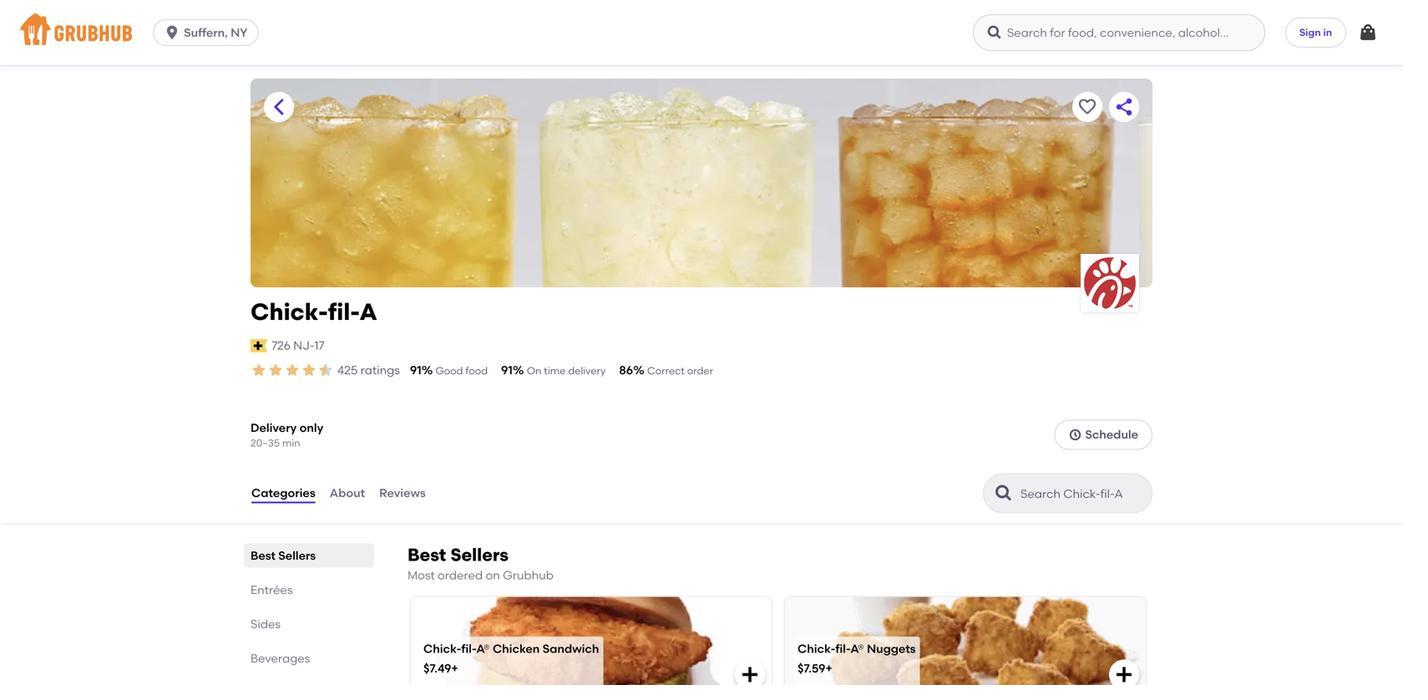 Task type: vqa. For each thing, say whether or not it's contained in the screenshot.
91 associated with Good food
yes



Task type: describe. For each thing, give the bounding box(es) containing it.
correct order
[[648, 365, 714, 377]]

a® for chicken
[[476, 642, 490, 656]]

best sellers
[[251, 548, 316, 563]]

entrées
[[251, 583, 293, 597]]

best sellers most ordered on grubhub
[[408, 544, 554, 582]]

suffern, ny button
[[153, 19, 265, 46]]

chick- for chick-fil-a® chicken sandwich $7.49 +
[[424, 642, 461, 656]]

delivery only 20–35 min
[[251, 420, 323, 449]]

grubhub
[[503, 568, 554, 582]]

on
[[486, 568, 500, 582]]

delivery
[[251, 420, 297, 435]]

chick-fil-a
[[251, 298, 378, 326]]

a® for nuggets
[[851, 642, 864, 656]]

main navigation navigation
[[0, 0, 1404, 65]]

best for best sellers
[[251, 548, 276, 563]]

in
[[1324, 26, 1333, 38]]

$7.49
[[424, 661, 451, 676]]

svg image inside suffern, ny button
[[164, 24, 181, 41]]

425 ratings
[[338, 363, 400, 377]]

time
[[544, 365, 566, 377]]

reviews
[[379, 486, 426, 500]]

min
[[282, 437, 300, 449]]

+ inside chick-fil-a® nuggets $7.59 +
[[826, 661, 833, 676]]

sides
[[251, 617, 281, 631]]

nj-
[[293, 339, 314, 353]]

726
[[272, 339, 291, 353]]

Search Chick-fil-A search field
[[1019, 486, 1147, 502]]

about
[[330, 486, 365, 500]]

chicken
[[493, 642, 540, 656]]

delivery
[[568, 365, 606, 377]]

fil- for chick-fil-a
[[328, 298, 359, 326]]

fil- for chick-fil-a® chicken sandwich $7.49 +
[[461, 642, 476, 656]]

a
[[359, 298, 378, 326]]

+ inside chick-fil-a® chicken sandwich $7.49 +
[[451, 661, 458, 676]]

search icon image
[[994, 483, 1014, 503]]

ordered
[[438, 568, 483, 582]]

only
[[300, 420, 323, 435]]

food
[[466, 365, 488, 377]]

17
[[314, 339, 325, 353]]

726 nj-17
[[272, 339, 325, 353]]

on
[[527, 365, 542, 377]]

share icon image
[[1115, 97, 1135, 117]]

save this restaurant button
[[1073, 92, 1103, 122]]

Search for food, convenience, alcohol... search field
[[973, 14, 1266, 51]]

sellers for best sellers
[[278, 548, 316, 563]]

chick- for chick-fil-a® nuggets $7.59 +
[[798, 642, 836, 656]]

save this restaurant image
[[1078, 97, 1098, 117]]



Task type: locate. For each thing, give the bounding box(es) containing it.
20–35
[[251, 437, 280, 449]]

chick- inside chick-fil-a® nuggets $7.59 +
[[798, 642, 836, 656]]

correct
[[648, 365, 685, 377]]

a® inside chick-fil-a® chicken sandwich $7.49 +
[[476, 642, 490, 656]]

good food
[[436, 365, 488, 377]]

91 left on
[[501, 363, 513, 377]]

sign in
[[1300, 26, 1333, 38]]

sellers for best sellers most ordered on grubhub
[[451, 544, 509, 565]]

sellers up entrées in the left bottom of the page
[[278, 548, 316, 563]]

91 for on time delivery
[[501, 363, 513, 377]]

chick- up '$7.49'
[[424, 642, 461, 656]]

schedule button
[[1055, 420, 1153, 450]]

0 horizontal spatial 91
[[410, 363, 422, 377]]

chick- up 726 on the left of page
[[251, 298, 328, 326]]

0 horizontal spatial fil-
[[328, 298, 359, 326]]

chick-fil-a logo image
[[1081, 254, 1140, 312]]

about button
[[329, 463, 366, 523]]

chick-fil-a® nuggets $7.59 +
[[798, 642, 916, 676]]

2 horizontal spatial fil-
[[836, 642, 851, 656]]

caret left icon image
[[269, 97, 289, 117]]

sandwich
[[543, 642, 599, 656]]

fil-
[[328, 298, 359, 326], [461, 642, 476, 656], [836, 642, 851, 656]]

svg image left $7.59
[[740, 665, 760, 685]]

chick-fil-a® chicken sandwich $7.49 +
[[424, 642, 599, 676]]

0 horizontal spatial chick-
[[251, 298, 328, 326]]

a® inside chick-fil-a® nuggets $7.59 +
[[851, 642, 864, 656]]

nuggets
[[867, 642, 916, 656]]

425
[[338, 363, 358, 377]]

91 left good
[[410, 363, 422, 377]]

star icon image
[[251, 362, 267, 378], [267, 362, 284, 378], [284, 362, 301, 378], [301, 362, 317, 378], [317, 362, 334, 378], [317, 362, 334, 378]]

subscription pass image
[[251, 339, 268, 352]]

best for best sellers most ordered on grubhub
[[408, 544, 446, 565]]

2 a® from the left
[[851, 642, 864, 656]]

1 horizontal spatial 91
[[501, 363, 513, 377]]

2 + from the left
[[826, 661, 833, 676]]

sellers
[[451, 544, 509, 565], [278, 548, 316, 563]]

a® left chicken
[[476, 642, 490, 656]]

2 91 from the left
[[501, 363, 513, 377]]

1 horizontal spatial a®
[[851, 642, 864, 656]]

suffern,
[[184, 25, 228, 40]]

chick- inside chick-fil-a® chicken sandwich $7.49 +
[[424, 642, 461, 656]]

91 for good food
[[410, 363, 422, 377]]

sign in button
[[1286, 18, 1347, 48]]

0 vertical spatial svg image
[[1069, 428, 1082, 441]]

ratings
[[361, 363, 400, 377]]

most
[[408, 568, 435, 582]]

best up entrées in the left bottom of the page
[[251, 548, 276, 563]]

schedule
[[1086, 427, 1139, 442]]

1 horizontal spatial +
[[826, 661, 833, 676]]

categories button
[[251, 463, 316, 523]]

chick-
[[251, 298, 328, 326], [424, 642, 461, 656], [798, 642, 836, 656]]

svg image
[[1069, 428, 1082, 441], [740, 665, 760, 685]]

ny
[[231, 25, 248, 40]]

91
[[410, 363, 422, 377], [501, 363, 513, 377]]

chick- up $7.59
[[798, 642, 836, 656]]

1 horizontal spatial sellers
[[451, 544, 509, 565]]

1 horizontal spatial fil-
[[461, 642, 476, 656]]

0 horizontal spatial best
[[251, 548, 276, 563]]

svg image
[[1358, 23, 1379, 43], [164, 24, 181, 41], [987, 24, 1003, 41], [1115, 665, 1135, 685]]

a®
[[476, 642, 490, 656], [851, 642, 864, 656]]

1 vertical spatial svg image
[[740, 665, 760, 685]]

1 horizontal spatial best
[[408, 544, 446, 565]]

86
[[619, 363, 633, 377]]

+
[[451, 661, 458, 676], [826, 661, 833, 676]]

726 nj-17 button
[[271, 336, 325, 355]]

0 horizontal spatial a®
[[476, 642, 490, 656]]

sign
[[1300, 26, 1321, 38]]

svg image inside schedule button
[[1069, 428, 1082, 441]]

sellers inside the best sellers most ordered on grubhub
[[451, 544, 509, 565]]

svg image left schedule
[[1069, 428, 1082, 441]]

fil- inside chick-fil-a® nuggets $7.59 +
[[836, 642, 851, 656]]

1 91 from the left
[[410, 363, 422, 377]]

0 horizontal spatial svg image
[[740, 665, 760, 685]]

on time delivery
[[527, 365, 606, 377]]

suffern, ny
[[184, 25, 248, 40]]

1 a® from the left
[[476, 642, 490, 656]]

$7.59
[[798, 661, 826, 676]]

1 horizontal spatial svg image
[[1069, 428, 1082, 441]]

categories
[[251, 486, 316, 500]]

best
[[408, 544, 446, 565], [251, 548, 276, 563]]

0 horizontal spatial sellers
[[278, 548, 316, 563]]

0 horizontal spatial +
[[451, 661, 458, 676]]

reviews button
[[379, 463, 427, 523]]

fil- for chick-fil-a® nuggets $7.59 +
[[836, 642, 851, 656]]

chick- for chick-fil-a
[[251, 298, 328, 326]]

order
[[687, 365, 714, 377]]

a® left nuggets
[[851, 642, 864, 656]]

1 + from the left
[[451, 661, 458, 676]]

good
[[436, 365, 463, 377]]

2 horizontal spatial chick-
[[798, 642, 836, 656]]

fil- inside chick-fil-a® chicken sandwich $7.49 +
[[461, 642, 476, 656]]

1 horizontal spatial chick-
[[424, 642, 461, 656]]

best inside the best sellers most ordered on grubhub
[[408, 544, 446, 565]]

beverages
[[251, 651, 310, 665]]

best up the most
[[408, 544, 446, 565]]

sellers up "on"
[[451, 544, 509, 565]]



